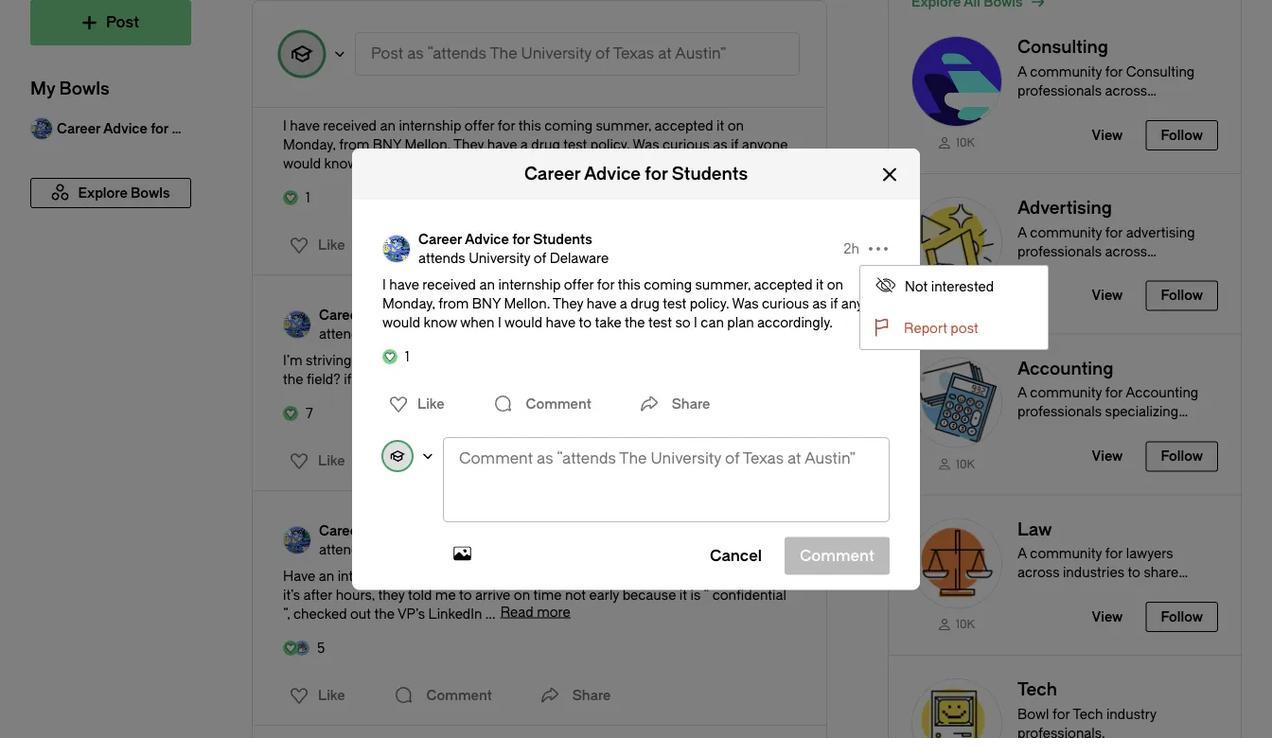 Task type: vqa. For each thing, say whether or not it's contained in the screenshot.
wondering
no



Task type: describe. For each thing, give the bounding box(es) containing it.
read for test
[[591, 154, 624, 170]]

received for i have received an internship offer for this coming summer, accepted it on monday, from bny mellon. they have a drug test policy. was curious as if anyone would know when i would have to take the test so i can plan accordingly.
[[423, 277, 476, 292]]

sum
[[419, 372, 447, 387]]

to inside the have an interview today with the companies vp for an accounts payable position, it's after hours, they told me to arrive on time not early because it is " confidential ", checked out the vp's linkedin ...
[[459, 588, 472, 603]]

for inside the have an interview today with the companies vp for an accounts payable position, it's after hours, they told me to arrive on time not early because it is " confidential ", checked out the vp's linkedin ...
[[582, 569, 600, 584]]

2h
[[844, 241, 860, 256]]

accepted for ...
[[655, 118, 714, 134]]

career advice for students for 7
[[319, 307, 493, 323]]

read for on
[[501, 605, 534, 620]]

students for 1
[[434, 72, 493, 88]]

anyone for i have received an internship offer for this coming summer, accepted it on monday, from bny mellon. they have a drug test policy. was curious as if anyone would know when i would have to take the test ...
[[742, 137, 788, 152]]

take for ...
[[496, 156, 522, 171]]

anyone for i have received an internship offer for this coming summer, accepted it on monday, from bny mellon. they have a drug test policy. was curious as if anyone would know when i would have to take the test so i can plan accordingly.
[[842, 296, 888, 311]]

1 horizontal spatial toogle identity image
[[383, 441, 413, 471]]

1 for image for post author
[[405, 349, 410, 364]]

",
[[283, 607, 290, 622]]

real
[[438, 353, 461, 368]]

early
[[590, 588, 620, 603]]

5h link
[[750, 315, 766, 334]]

have
[[283, 569, 316, 584]]

me
[[435, 588, 456, 603]]

career advice for students for 5
[[319, 523, 493, 539]]

so
[[676, 315, 691, 330]]

10k for second 10k link from the top
[[957, 458, 975, 471]]

it inside i have received an internship offer for this coming summer, accepted it on monday, from bny mellon. they have a drug test policy. was curious as if anyone would know when i would have to take the test ...
[[717, 118, 725, 134]]

not
[[565, 588, 586, 603]]

what
[[572, 372, 602, 387]]

from for i have received an internship offer for this coming summer, accepted it on monday, from bny mellon. they have a drug test policy. was curious as if anyone would know when i would have to take the test so i can plan accordingly.
[[439, 296, 469, 311]]

comment down word
[[526, 396, 592, 412]]

comment button for toogle identity icon associated with have
[[389, 677, 497, 715]]

report post
[[904, 320, 979, 336]]

internship for i have received an internship offer for this coming summer, accepted it on monday, from bny mellon. they have a drug test policy. was curious as if anyone would know when i would have to take the test ...
[[399, 118, 462, 134]]

to inside i have received an internship offer for this coming summer, accepted it on monday, from bny mellon. they have a drug test policy. was curious as if anyone would know when i would have to take the test so i can plan accordingly.
[[579, 315, 592, 330]]

if inside i'm striving to become a real estate lawyer. does anyone have any experience in the field? if you could sum it up with one word what would it be?
[[344, 372, 352, 387]]

curious for ...
[[663, 137, 710, 152]]

of
[[534, 250, 547, 266]]

vp's
[[398, 607, 425, 622]]

i'm striving to become a real estate lawyer. does anyone have any experience in the field? if you could sum it up with one word what would it be?
[[283, 353, 782, 387]]

5h
[[750, 317, 766, 332]]

attends
[[419, 250, 466, 266]]

they for ...
[[454, 137, 484, 152]]

take for so
[[595, 315, 622, 330]]

i have received an internship offer for this coming summer, accepted it on monday, from bny mellon. they have a drug test policy. was curious as if anyone would know when i would have to take the test ...
[[283, 118, 788, 171]]

for inside i have received an internship offer for this coming summer, accepted it on monday, from bny mellon. they have a drug test policy. was curious as if anyone would know when i would have to take the test ...
[[498, 118, 516, 134]]

advice inside career advice for students attends university of delaware
[[465, 231, 509, 247]]

3 10k link from the top
[[912, 617, 1003, 633]]

0 vertical spatial toogle identity image
[[283, 311, 312, 339]]

field?
[[307, 372, 341, 387]]

university
[[469, 250, 531, 266]]

career for 1
[[319, 72, 363, 88]]

share
[[672, 396, 711, 412]]

was for ...
[[633, 137, 660, 152]]

not interested menu item
[[861, 266, 1048, 308]]

as for i have received an internship offer for this coming summer, accepted it on monday, from bny mellon. they have a drug test policy. was curious as if anyone would know when i would have to take the test ...
[[713, 137, 728, 152]]

career advice for students link for top toogle identity image
[[319, 306, 493, 325]]

this for ...
[[519, 118, 541, 134]]

read more button for policy.
[[591, 154, 661, 170]]

policy. for so
[[690, 296, 730, 311]]

have an interview today with the companies vp for an accounts payable position, it's after hours, they told me to arrive on time not early because it is " confidential ", checked out the vp's linkedin ...
[[283, 569, 790, 622]]

have inside i'm striving to become a real estate lawyer. does anyone have any experience in the field? if you could sum it up with one word what would it be?
[[639, 353, 669, 368]]

curious for so
[[762, 296, 810, 311]]

not
[[905, 279, 928, 294]]

vp
[[562, 569, 579, 584]]

2h link
[[844, 239, 860, 258]]

2 10k button from the top
[[889, 335, 1242, 495]]

students inside career advice for students attends university of delaware
[[533, 231, 593, 247]]

an inside i have received an internship offer for this coming summer, accepted it on monday, from bny mellon. they have a drug test policy. was curious as if anyone would know when i would have to take the test ...
[[380, 118, 396, 134]]

after
[[304, 588, 333, 603]]

for inside i have received an internship offer for this coming summer, accepted it on monday, from bny mellon. they have a drug test policy. was curious as if anyone would know when i would have to take the test so i can plan accordingly.
[[597, 277, 615, 292]]

read more button for time
[[501, 605, 571, 620]]

... inside the have an interview today with the companies vp for an accounts payable position, it's after hours, they told me to arrive on time not early because it is " confidential ", checked out the vp's linkedin ...
[[486, 607, 496, 622]]

mellon. for i have received an internship offer for this coming summer, accepted it on monday, from bny mellon. they have a drug test policy. was curious as if anyone would know when i would have to take the test so i can plan accordingly.
[[504, 296, 550, 311]]

told
[[408, 588, 432, 603]]

1 for toogle identity icon associated with i
[[306, 190, 310, 206]]

word
[[537, 372, 569, 387]]

coming for so
[[644, 277, 692, 292]]

5
[[317, 641, 325, 656]]

the up arrive
[[465, 569, 485, 584]]

like for like button related to comment button associated with toogle identity icon associated with i
[[318, 237, 345, 253]]

3 10k button from the top
[[889, 496, 1242, 655]]

they for so
[[553, 296, 584, 311]]

confidential
[[713, 588, 787, 603]]

payable
[[684, 569, 732, 584]]

like button for comment button associated with toogle identity icon associated with i
[[278, 230, 351, 260]]

bny for i have received an internship offer for this coming summer, accepted it on monday, from bny mellon. they have a drug test policy. was curious as if anyone would know when i would have to take the test ...
[[373, 137, 402, 152]]

on for i have received an internship offer for this coming summer, accepted it on monday, from bny mellon. they have a drug test policy. was curious as if anyone would know when i would have to take the test ...
[[728, 118, 744, 134]]

image for post author image
[[383, 235, 411, 263]]

toogle identity image for have
[[283, 527, 312, 555]]

advice for 7
[[366, 307, 410, 323]]

i'm
[[283, 353, 303, 368]]

share button
[[634, 385, 711, 423]]

to inside i have received an internship offer for this coming summer, accepted it on monday, from bny mellon. they have a drug test policy. was curious as if anyone would know when i would have to take the test ...
[[480, 156, 493, 171]]

in
[[770, 353, 782, 368]]

read more for time
[[501, 605, 571, 620]]

is
[[691, 588, 701, 603]]

i have received an internship offer for this coming summer, accepted it on monday, from bny mellon. they have a drug test policy. was curious as if anyone would know when i would have to take the test so i can plan accordingly.
[[383, 277, 888, 330]]

monday, for i have received an internship offer for this coming summer, accepted it on monday, from bny mellon. they have a drug test policy. was curious as if anyone would know when i would have to take the test so i can plan accordingly.
[[383, 296, 435, 311]]

the down they
[[375, 607, 395, 622]]

out
[[350, 607, 371, 622]]

interested
[[932, 279, 995, 294]]

they
[[378, 588, 405, 603]]

post
[[951, 320, 979, 336]]

estate
[[464, 353, 503, 368]]

hours,
[[336, 588, 375, 603]]

anyone inside i'm striving to become a real estate lawyer. does anyone have any experience in the field? if you could sum it up with one word what would it be?
[[589, 353, 635, 368]]

can
[[701, 315, 724, 330]]

delaware
[[550, 250, 609, 266]]

... inside i have received an internship offer for this coming summer, accepted it on monday, from bny mellon. they have a drug test policy. was curious as if anyone would know when i would have to take the test ...
[[576, 156, 586, 171]]

accepted for so
[[754, 277, 813, 292]]

could
[[381, 372, 416, 387]]

know for i have received an internship offer for this coming summer, accepted it on monday, from bny mellon. they have a drug test policy. was curious as if anyone would know when i would have to take the test ...
[[324, 156, 358, 171]]



Task type: locate. For each thing, give the bounding box(es) containing it.
0 horizontal spatial toogle identity image
[[283, 311, 312, 339]]

career advice for students link for image for post author
[[419, 230, 609, 249]]

they inside i have received an internship offer for this coming summer, accepted it on monday, from bny mellon. they have a drug test policy. was curious as if anyone would know when i would have to take the test so i can plan accordingly.
[[553, 296, 584, 311]]

curious inside i have received an internship offer for this coming summer, accepted it on monday, from bny mellon. they have a drug test policy. was curious as if anyone would know when i would have to take the test so i can plan accordingly.
[[762, 296, 810, 311]]

comment
[[427, 237, 492, 253], [526, 396, 592, 412], [427, 453, 492, 469], [427, 688, 492, 704]]

internship for i have received an internship offer for this coming summer, accepted it on monday, from bny mellon. they have a drug test policy. was curious as if anyone would know when i would have to take the test so i can plan accordingly.
[[499, 277, 561, 292]]

read more
[[591, 154, 661, 170], [501, 605, 571, 620]]

received
[[323, 118, 377, 134], [423, 277, 476, 292]]

toogle identity image up i'm
[[283, 311, 312, 339]]

comment for 7
[[427, 453, 492, 469]]

policy. inside i have received an internship offer for this coming summer, accepted it on monday, from bny mellon. they have a drug test policy. was curious as if anyone would know when i would have to take the test ...
[[591, 137, 630, 152]]

0 vertical spatial bny
[[373, 137, 402, 152]]

an
[[380, 118, 396, 134], [480, 277, 495, 292], [319, 569, 335, 584], [603, 569, 619, 584]]

1 horizontal spatial coming
[[644, 277, 692, 292]]

more for not
[[537, 605, 571, 620]]

comment down up
[[427, 453, 492, 469]]

0 vertical spatial know
[[324, 156, 358, 171]]

i
[[283, 118, 287, 134], [399, 156, 402, 171], [383, 277, 386, 292], [498, 315, 502, 330], [694, 315, 698, 330]]

1 vertical spatial 10k
[[957, 458, 975, 471]]

be?
[[658, 372, 680, 387]]

with down estate
[[480, 372, 507, 387]]

like button down 5
[[278, 681, 351, 711]]

0 vertical spatial read more button
[[591, 154, 661, 170]]

2 vertical spatial a
[[427, 353, 434, 368]]

this
[[519, 118, 541, 134], [618, 277, 641, 292]]

when for i have received an internship offer for this coming summer, accepted it on monday, from bny mellon. they have a drug test policy. was curious as if anyone would know when i would have to take the test so i can plan accordingly.
[[460, 315, 495, 330]]

0 vertical spatial monday,
[[283, 137, 336, 152]]

2 horizontal spatial anyone
[[842, 296, 888, 311]]

0 horizontal spatial internship
[[399, 118, 462, 134]]

take inside i have received an internship offer for this coming summer, accepted it on monday, from bny mellon. they have a drug test policy. was curious as if anyone would know when i would have to take the test so i can plan accordingly.
[[595, 315, 622, 330]]

received for i have received an internship offer for this coming summer, accepted it on monday, from bny mellon. they have a drug test policy. was curious as if anyone would know when i would have to take the test ...
[[323, 118, 377, 134]]

it inside the have an interview today with the companies vp for an accounts payable position, it's after hours, they told me to arrive on time not early because it is " confidential ", checked out the vp's linkedin ...
[[680, 588, 688, 603]]

7
[[306, 406, 313, 421]]

know inside i have received an internship offer for this coming summer, accepted it on monday, from bny mellon. they have a drug test policy. was curious as if anyone would know when i would have to take the test so i can plan accordingly.
[[424, 315, 457, 330]]

it inside i have received an internship offer for this coming summer, accepted it on monday, from bny mellon. they have a drug test policy. was curious as if anyone would know when i would have to take the test so i can plan accordingly.
[[816, 277, 824, 292]]

when for i have received an internship offer for this coming summer, accepted it on monday, from bny mellon. they have a drug test policy. was curious as if anyone would know when i would have to take the test ...
[[361, 156, 395, 171]]

a inside i have received an internship offer for this coming summer, accepted it on monday, from bny mellon. they have a drug test policy. was curious as if anyone would know when i would have to take the test ...
[[521, 137, 528, 152]]

1 horizontal spatial read
[[591, 154, 624, 170]]

become
[[371, 353, 424, 368]]

1 vertical spatial was
[[733, 296, 759, 311]]

you
[[355, 372, 377, 387]]

comment down linkedin
[[427, 688, 492, 704]]

like down 5
[[318, 688, 345, 704]]

offer for ...
[[465, 118, 495, 134]]

from inside i have received an internship offer for this coming summer, accepted it on monday, from bny mellon. they have a drug test policy. was curious as if anyone would know when i would have to take the test so i can plan accordingly.
[[439, 296, 469, 311]]

curious
[[663, 137, 710, 152], [762, 296, 810, 311]]

summer,
[[596, 118, 652, 134], [696, 277, 751, 292]]

career advice for students attends university of delaware
[[419, 231, 609, 266]]

companies
[[488, 569, 559, 584]]

linkedin
[[429, 607, 483, 622]]

monday, inside i have received an internship offer for this coming summer, accepted it on monday, from bny mellon. they have a drug test policy. was curious as if anyone would know when i would have to take the test ...
[[283, 137, 336, 152]]

a inside i'm striving to become a real estate lawyer. does anyone have any experience in the field? if you could sum it up with one word what would it be?
[[427, 353, 434, 368]]

1 vertical spatial more
[[537, 605, 571, 620]]

the
[[526, 156, 546, 171], [625, 315, 645, 330], [283, 372, 303, 387], [465, 569, 485, 584], [375, 607, 395, 622]]

students for 7
[[434, 307, 493, 323]]

know
[[324, 156, 358, 171], [424, 315, 457, 330]]

one
[[510, 372, 534, 387]]

like button for comment button associated with image for post author
[[378, 389, 450, 419]]

take up the what
[[595, 315, 622, 330]]

1 10k link from the top
[[912, 134, 1003, 150]]

1 horizontal spatial mellon.
[[504, 296, 550, 311]]

the inside i have received an internship offer for this coming summer, accepted it on monday, from bny mellon. they have a drug test policy. was curious as if anyone would know when i would have to take the test so i can plan accordingly.
[[625, 315, 645, 330]]

menu
[[860, 265, 1049, 350]]

toogle identity image
[[283, 76, 312, 104], [283, 527, 312, 555]]

anyone inside i have received an internship offer for this coming summer, accepted it on monday, from bny mellon. they have a drug test policy. was curious as if anyone would know when i would have to take the test ...
[[742, 137, 788, 152]]

comment right image for post author
[[427, 237, 492, 253]]

0 horizontal spatial monday,
[[283, 137, 336, 152]]

1 horizontal spatial drug
[[631, 296, 660, 311]]

summer, for ...
[[596, 118, 652, 134]]

like button for toogle identity icon associated with have comment button
[[278, 681, 351, 711]]

1 vertical spatial mellon.
[[504, 296, 550, 311]]

would
[[283, 156, 321, 171], [405, 156, 443, 171], [383, 315, 421, 330], [505, 315, 543, 330], [605, 372, 643, 387]]

1 vertical spatial this
[[618, 277, 641, 292]]

received inside i have received an internship offer for this coming summer, accepted it on monday, from bny mellon. they have a drug test policy. was curious as if anyone would know when i would have to take the test ...
[[323, 118, 377, 134]]

to up career advice for students attends university of delaware
[[480, 156, 493, 171]]

1 vertical spatial coming
[[644, 277, 692, 292]]

1 vertical spatial know
[[424, 315, 457, 330]]

1 horizontal spatial monday,
[[383, 296, 435, 311]]

2 horizontal spatial if
[[831, 296, 838, 311]]

0 horizontal spatial bny
[[373, 137, 402, 152]]

1 horizontal spatial this
[[618, 277, 641, 292]]

1 horizontal spatial internship
[[499, 277, 561, 292]]

was inside i have received an internship offer for this coming summer, accepted it on monday, from bny mellon. they have a drug test policy. was curious as if anyone would know when i would have to take the test ...
[[633, 137, 660, 152]]

policy.
[[591, 137, 630, 152], [690, 296, 730, 311]]

any
[[672, 353, 694, 368]]

internship
[[399, 118, 462, 134], [499, 277, 561, 292]]

1 horizontal spatial more
[[628, 154, 661, 170]]

1 horizontal spatial if
[[731, 137, 739, 152]]

from inside i have received an internship offer for this coming summer, accepted it on monday, from bny mellon. they have a drug test policy. was curious as if anyone would know when i would have to take the test ...
[[339, 137, 370, 152]]

received inside i have received an internship offer for this coming summer, accepted it on monday, from bny mellon. they have a drug test policy. was curious as if anyone would know when i would have to take the test so i can plan accordingly.
[[423, 277, 476, 292]]

a
[[521, 137, 528, 152], [620, 296, 628, 311], [427, 353, 434, 368]]

with inside i'm striving to become a real estate lawyer. does anyone have any experience in the field? if you could sum it up with one word what would it be?
[[480, 372, 507, 387]]

read more button
[[591, 154, 661, 170], [501, 605, 571, 620]]

when inside i have received an internship offer for this coming summer, accepted it on monday, from bny mellon. they have a drug test policy. was curious as if anyone would know when i would have to take the test ...
[[361, 156, 395, 171]]

bny
[[373, 137, 402, 152], [472, 296, 501, 311]]

comment button for image for post author
[[488, 385, 596, 423]]

advice for 1
[[366, 72, 410, 88]]

2 horizontal spatial a
[[620, 296, 628, 311]]

0 vertical spatial as
[[713, 137, 728, 152]]

3 10k from the top
[[957, 618, 975, 632]]

1 horizontal spatial with
[[480, 372, 507, 387]]

does
[[552, 353, 586, 368]]

would inside i'm striving to become a real estate lawyer. does anyone have any experience in the field? if you could sum it up with one word what would it be?
[[605, 372, 643, 387]]

read
[[591, 154, 624, 170], [501, 605, 534, 620]]

0 horizontal spatial on
[[514, 588, 530, 603]]

1 vertical spatial a
[[620, 296, 628, 311]]

0 vertical spatial with
[[480, 372, 507, 387]]

to inside i'm striving to become a real estate lawyer. does anyone have any experience in the field? if you could sum it up with one word what would it be?
[[355, 353, 368, 368]]

mellon. inside i have received an internship offer for this coming summer, accepted it on monday, from bny mellon. they have a drug test policy. was curious as if anyone would know when i would have to take the test ...
[[405, 137, 451, 152]]

2 vertical spatial if
[[344, 372, 352, 387]]

like button down could
[[378, 389, 450, 419]]

2 vertical spatial 10k
[[957, 618, 975, 632]]

from for i have received an internship offer for this coming summer, accepted it on monday, from bny mellon. they have a drug test policy. was curious as if anyone would know when i would have to take the test ...
[[339, 137, 370, 152]]

1 vertical spatial as
[[813, 296, 827, 311]]

1 horizontal spatial anyone
[[742, 137, 788, 152]]

coming inside i have received an internship offer for this coming summer, accepted it on monday, from bny mellon. they have a drug test policy. was curious as if anyone would know when i would have to take the test ...
[[545, 118, 593, 134]]

1 toogle identity image from the top
[[283, 76, 312, 104]]

take inside i have received an internship offer for this coming summer, accepted it on monday, from bny mellon. they have a drug test policy. was curious as if anyone would know when i would have to take the test ...
[[496, 156, 522, 171]]

1 horizontal spatial on
[[728, 118, 744, 134]]

career
[[319, 72, 363, 88], [525, 164, 581, 184], [419, 231, 462, 247], [319, 307, 363, 323], [319, 523, 363, 539]]

like button left image for post author
[[278, 230, 351, 260]]

0 vertical spatial more
[[628, 154, 661, 170]]

policy. for ...
[[591, 137, 630, 152]]

...
[[576, 156, 586, 171], [486, 607, 496, 622]]

1 horizontal spatial from
[[439, 296, 469, 311]]

when up estate
[[460, 315, 495, 330]]

on inside the have an interview today with the companies vp for an accounts payable position, it's after hours, they told me to arrive on time not early because it is " confidential ", checked out the vp's linkedin ...
[[514, 588, 530, 603]]

experience
[[697, 353, 767, 368]]

they
[[454, 137, 484, 152], [553, 296, 584, 311]]

time
[[534, 588, 562, 603]]

like for like button associated with comment button associated with image for post author
[[418, 396, 445, 412]]

bny for i have received an internship offer for this coming summer, accepted it on monday, from bny mellon. they have a drug test policy. was curious as if anyone would know when i would have to take the test so i can plan accordingly.
[[472, 296, 501, 311]]

drug inside i have received an internship offer for this coming summer, accepted it on monday, from bny mellon. they have a drug test policy. was curious as if anyone would know when i would have to take the test so i can plan accordingly.
[[631, 296, 660, 311]]

like for like button under 7
[[318, 453, 345, 469]]

career advice for students link for toogle identity icon associated with have
[[319, 522, 493, 541]]

career advice for students link
[[319, 71, 510, 90], [419, 230, 609, 249], [319, 306, 493, 325], [319, 522, 493, 541]]

as inside i have received an internship offer for this coming summer, accepted it on monday, from bny mellon. they have a drug test policy. was curious as if anyone would know when i would have to take the test so i can plan accordingly.
[[813, 296, 827, 311]]

0 horizontal spatial ...
[[486, 607, 496, 622]]

know inside i have received an internship offer for this coming summer, accepted it on monday, from bny mellon. they have a drug test policy. was curious as if anyone would know when i would have to take the test ...
[[324, 156, 358, 171]]

like button
[[278, 230, 351, 260], [378, 389, 450, 419], [278, 446, 351, 476], [278, 681, 351, 711]]

10k link
[[912, 134, 1003, 150], [912, 456, 1003, 472], [912, 617, 1003, 633]]

advice for 5
[[366, 523, 410, 539]]

career advice for students for 1
[[319, 72, 493, 88]]

0 horizontal spatial take
[[496, 156, 522, 171]]

0 vertical spatial this
[[519, 118, 541, 134]]

for inside career advice for students attends university of delaware
[[512, 231, 530, 247]]

more
[[628, 154, 661, 170], [537, 605, 571, 620]]

10k
[[957, 136, 975, 149], [957, 458, 975, 471], [957, 618, 975, 632]]

like left image for post author
[[318, 237, 345, 253]]

like down field?
[[318, 453, 345, 469]]

students for 5
[[434, 523, 493, 539]]

checked
[[294, 607, 347, 622]]

with inside the have an interview today with the companies vp for an accounts payable position, it's after hours, they told me to arrive on time not early because it is " confidential ", checked out the vp's linkedin ...
[[435, 569, 461, 584]]

0 horizontal spatial a
[[427, 353, 434, 368]]

10k for 3rd 10k link from the bottom
[[957, 136, 975, 149]]

0 vertical spatial policy.
[[591, 137, 630, 152]]

0 vertical spatial summer,
[[596, 118, 652, 134]]

as inside i have received an internship offer for this coming summer, accepted it on monday, from bny mellon. they have a drug test policy. was curious as if anyone would know when i would have to take the test ...
[[713, 137, 728, 152]]

0 vertical spatial curious
[[663, 137, 710, 152]]

1 vertical spatial toogle identity image
[[283, 527, 312, 555]]

as for i have received an internship offer for this coming summer, accepted it on monday, from bny mellon. they have a drug test policy. was curious as if anyone would know when i would have to take the test so i can plan accordingly.
[[813, 296, 827, 311]]

1 vertical spatial read more
[[501, 605, 571, 620]]

the inside i have received an internship offer for this coming summer, accepted it on monday, from bny mellon. they have a drug test policy. was curious as if anyone would know when i would have to take the test ...
[[526, 156, 546, 171]]

have
[[290, 118, 320, 134], [487, 137, 517, 152], [447, 156, 477, 171], [389, 277, 419, 292], [587, 296, 617, 311], [546, 315, 576, 330], [639, 353, 669, 368]]

0 vertical spatial coming
[[545, 118, 593, 134]]

know for i have received an internship offer for this coming summer, accepted it on monday, from bny mellon. they have a drug test policy. was curious as if anyone would know when i would have to take the test so i can plan accordingly.
[[424, 315, 457, 330]]

was for so
[[733, 296, 759, 311]]

1 vertical spatial bny
[[472, 296, 501, 311]]

mellon. inside i have received an internship offer for this coming summer, accepted it on monday, from bny mellon. they have a drug test policy. was curious as if anyone would know when i would have to take the test so i can plan accordingly.
[[504, 296, 550, 311]]

take up career advice for students attends university of delaware
[[496, 156, 522, 171]]

10k button
[[889, 13, 1242, 173], [889, 335, 1242, 495], [889, 496, 1242, 655]]

report
[[904, 320, 948, 336]]

to up you
[[355, 353, 368, 368]]

0 vertical spatial read
[[591, 154, 624, 170]]

like down sum
[[418, 396, 445, 412]]

1 horizontal spatial summer,
[[696, 277, 751, 292]]

today
[[398, 569, 432, 584]]

accounts
[[622, 569, 681, 584]]

1 vertical spatial toogle identity image
[[383, 441, 413, 471]]

coming inside i have received an internship offer for this coming summer, accepted it on monday, from bny mellon. they have a drug test policy. was curious as if anyone would know when i would have to take the test so i can plan accordingly.
[[644, 277, 692, 292]]

0 vertical spatial received
[[323, 118, 377, 134]]

career for 7
[[319, 307, 363, 323]]

take
[[496, 156, 522, 171], [595, 315, 622, 330]]

on inside i have received an internship offer for this coming summer, accepted it on monday, from bny mellon. they have a drug test policy. was curious as if anyone would know when i would have to take the test ...
[[728, 118, 744, 134]]

0 vertical spatial if
[[731, 137, 739, 152]]

test
[[564, 137, 587, 152], [549, 156, 573, 171], [663, 296, 687, 311], [649, 315, 672, 330]]

if for i have received an internship offer for this coming summer, accepted it on monday, from bny mellon. they have a drug test policy. was curious as if anyone would know when i would have to take the test ...
[[731, 137, 739, 152]]

more for was
[[628, 154, 661, 170]]

summer, inside i have received an internship offer for this coming summer, accepted it on monday, from bny mellon. they have a drug test policy. was curious as if anyone would know when i would have to take the test so i can plan accordingly.
[[696, 277, 751, 292]]

if inside i have received an internship offer for this coming summer, accepted it on monday, from bny mellon. they have a drug test policy. was curious as if anyone would know when i would have to take the test ...
[[731, 137, 739, 152]]

internship inside i have received an internship offer for this coming summer, accepted it on monday, from bny mellon. they have a drug test policy. was curious as if anyone would know when i would have to take the test so i can plan accordingly.
[[499, 277, 561, 292]]

0 horizontal spatial drug
[[532, 137, 561, 152]]

for
[[413, 72, 431, 88], [498, 118, 516, 134], [645, 164, 668, 184], [512, 231, 530, 247], [597, 277, 615, 292], [413, 307, 431, 323], [413, 523, 431, 539], [582, 569, 600, 584]]

0 horizontal spatial know
[[324, 156, 358, 171]]

1 vertical spatial curious
[[762, 296, 810, 311]]

0 horizontal spatial curious
[[663, 137, 710, 152]]

career inside career advice for students attends university of delaware
[[419, 231, 462, 247]]

on
[[728, 118, 744, 134], [827, 277, 844, 292], [514, 588, 530, 603]]

summer, inside i have received an internship offer for this coming summer, accepted it on monday, from bny mellon. they have a drug test policy. was curious as if anyone would know when i would have to take the test ...
[[596, 118, 652, 134]]

on for i have received an internship offer for this coming summer, accepted it on monday, from bny mellon. they have a drug test policy. was curious as if anyone would know when i would have to take the test so i can plan accordingly.
[[827, 277, 844, 292]]

offer
[[465, 118, 495, 134], [564, 277, 594, 292]]

plan
[[728, 315, 754, 330]]

0 vertical spatial toogle identity image
[[283, 76, 312, 104]]

accepted
[[655, 118, 714, 134], [754, 277, 813, 292]]

1 vertical spatial take
[[595, 315, 622, 330]]

the down i'm
[[283, 372, 303, 387]]

like button down 7
[[278, 446, 351, 476]]

1 10k from the top
[[957, 136, 975, 149]]

interview
[[338, 569, 394, 584]]

this inside i have received an internship offer for this coming summer, accepted it on monday, from bny mellon. they have a drug test policy. was curious as if anyone would know when i would have to take the test ...
[[519, 118, 541, 134]]

monday, for i have received an internship offer for this coming summer, accepted it on monday, from bny mellon. they have a drug test policy. was curious as if anyone would know when i would have to take the test ...
[[283, 137, 336, 152]]

if for i have received an internship offer for this coming summer, accepted it on monday, from bny mellon. they have a drug test policy. was curious as if anyone would know when i would have to take the test so i can plan accordingly.
[[831, 296, 838, 311]]

monday, inside i have received an internship offer for this coming summer, accepted it on monday, from bny mellon. they have a drug test policy. was curious as if anyone would know when i would have to take the test so i can plan accordingly.
[[383, 296, 435, 311]]

1 vertical spatial received
[[423, 277, 476, 292]]

when inside i have received an internship offer for this coming summer, accepted it on monday, from bny mellon. they have a drug test policy. was curious as if anyone would know when i would have to take the test so i can plan accordingly.
[[460, 315, 495, 330]]

0 horizontal spatial when
[[361, 156, 395, 171]]

0 horizontal spatial read more button
[[501, 605, 571, 620]]

0 vertical spatial ...
[[576, 156, 586, 171]]

0 horizontal spatial read more
[[501, 605, 571, 620]]

drug inside i have received an internship offer for this coming summer, accepted it on monday, from bny mellon. they have a drug test policy. was curious as if anyone would know when i would have to take the test ...
[[532, 137, 561, 152]]

0 vertical spatial from
[[339, 137, 370, 152]]

toogle identity image down could
[[383, 441, 413, 471]]

the left so
[[625, 315, 645, 330]]

menu containing not interested
[[860, 265, 1049, 350]]

2 toogle identity image from the top
[[283, 527, 312, 555]]

because
[[623, 588, 677, 603]]

0 vertical spatial 10k
[[957, 136, 975, 149]]

1 vertical spatial when
[[460, 315, 495, 330]]

0 vertical spatial a
[[521, 137, 528, 152]]

to
[[480, 156, 493, 171], [579, 315, 592, 330], [355, 353, 368, 368], [459, 588, 472, 603]]

like
[[318, 237, 345, 253], [418, 396, 445, 412], [318, 453, 345, 469], [318, 688, 345, 704]]

accepted inside i have received an internship offer for this coming summer, accepted it on monday, from bny mellon. they have a drug test policy. was curious as if anyone would know when i would have to take the test ...
[[655, 118, 714, 134]]

coming
[[545, 118, 593, 134], [644, 277, 692, 292]]

like for like button corresponding to toogle identity icon associated with have comment button
[[318, 688, 345, 704]]

an inside i have received an internship offer for this coming summer, accepted it on monday, from bny mellon. they have a drug test policy. was curious as if anyone would know when i would have to take the test so i can plan accordingly.
[[480, 277, 495, 292]]

career advice for students link for toogle identity icon associated with i
[[319, 71, 510, 90]]

not interested
[[905, 279, 995, 294]]

1 vertical spatial 10k link
[[912, 456, 1003, 472]]

to up the does
[[579, 315, 592, 330]]

0 vertical spatial mellon.
[[405, 137, 451, 152]]

when up image for post author
[[361, 156, 395, 171]]

1 vertical spatial they
[[553, 296, 584, 311]]

0 horizontal spatial as
[[713, 137, 728, 152]]

policy. inside i have received an internship offer for this coming summer, accepted it on monday, from bny mellon. they have a drug test policy. was curious as if anyone would know when i would have to take the test so i can plan accordingly.
[[690, 296, 730, 311]]

this for so
[[618, 277, 641, 292]]

on inside i have received an internship offer for this coming summer, accepted it on monday, from bny mellon. they have a drug test policy. was curious as if anyone would know when i would have to take the test so i can plan accordingly.
[[827, 277, 844, 292]]

0 horizontal spatial with
[[435, 569, 461, 584]]

1 vertical spatial ...
[[486, 607, 496, 622]]

drug for so
[[631, 296, 660, 311]]

accepted inside i have received an internship offer for this coming summer, accepted it on monday, from bny mellon. they have a drug test policy. was curious as if anyone would know when i would have to take the test so i can plan accordingly.
[[754, 277, 813, 292]]

summer, for so
[[696, 277, 751, 292]]

read more for policy.
[[591, 154, 661, 170]]

a inside i have received an internship offer for this coming summer, accepted it on monday, from bny mellon. they have a drug test policy. was curious as if anyone would know when i would have to take the test so i can plan accordingly.
[[620, 296, 628, 311]]

drug
[[532, 137, 561, 152], [631, 296, 660, 311]]

bny inside i have received an internship offer for this coming summer, accepted it on monday, from bny mellon. they have a drug test policy. was curious as if anyone would know when i would have to take the test ...
[[373, 137, 402, 152]]

offer inside i have received an internship offer for this coming summer, accepted it on monday, from bny mellon. they have a drug test policy. was curious as if anyone would know when i would have to take the test so i can plan accordingly.
[[564, 277, 594, 292]]

1 horizontal spatial ...
[[576, 156, 586, 171]]

monday,
[[283, 137, 336, 152], [383, 296, 435, 311]]

it's
[[283, 588, 300, 603]]

0 horizontal spatial summer,
[[596, 118, 652, 134]]

... down arrive
[[486, 607, 496, 622]]

up
[[461, 372, 477, 387]]

the up career advice for students attends university of delaware
[[526, 156, 546, 171]]

0 vertical spatial 10k link
[[912, 134, 1003, 150]]

1 10k button from the top
[[889, 13, 1242, 173]]

toogle identity image
[[283, 311, 312, 339], [383, 441, 413, 471]]

report post menu item
[[861, 308, 1048, 349]]

1 vertical spatial 10k button
[[889, 335, 1242, 495]]

0 vertical spatial was
[[633, 137, 660, 152]]

this inside i have received an internship offer for this coming summer, accepted it on monday, from bny mellon. they have a drug test policy. was curious as if anyone would know when i would have to take the test so i can plan accordingly.
[[618, 277, 641, 292]]

0 horizontal spatial coming
[[545, 118, 593, 134]]

coming for ...
[[545, 118, 593, 134]]

was inside i have received an internship offer for this coming summer, accepted it on monday, from bny mellon. they have a drug test policy. was curious as if anyone would know when i would have to take the test so i can plan accordingly.
[[733, 296, 759, 311]]

accordingly.
[[758, 315, 833, 330]]

position,
[[736, 569, 790, 584]]

internship inside i have received an internship offer for this coming summer, accepted it on monday, from bny mellon. they have a drug test policy. was curious as if anyone would know when i would have to take the test ...
[[399, 118, 462, 134]]

a for ...
[[521, 137, 528, 152]]

the inside i'm striving to become a real estate lawyer. does anyone have any experience in the field? if you could sum it up with one word what would it be?
[[283, 372, 303, 387]]

they inside i have received an internship offer for this coming summer, accepted it on monday, from bny mellon. they have a drug test policy. was curious as if anyone would know when i would have to take the test ...
[[454, 137, 484, 152]]

toogle identity image for i
[[283, 76, 312, 104]]

offer inside i have received an internship offer for this coming summer, accepted it on monday, from bny mellon. they have a drug test policy. was curious as if anyone would know when i would have to take the test ...
[[465, 118, 495, 134]]

2 vertical spatial on
[[514, 588, 530, 603]]

comment button
[[389, 226, 497, 264], [488, 385, 596, 423], [389, 442, 497, 480], [389, 677, 497, 715]]

drug for ...
[[532, 137, 561, 152]]

mellon. for i have received an internship offer for this coming summer, accepted it on monday, from bny mellon. they have a drug test policy. was curious as if anyone would know when i would have to take the test ...
[[405, 137, 451, 152]]

comment button for toogle identity icon associated with i
[[389, 226, 497, 264]]

as
[[713, 137, 728, 152], [813, 296, 827, 311]]

0 horizontal spatial anyone
[[589, 353, 635, 368]]

Comment as "attends The University of Texas at Austin" text field
[[443, 437, 890, 523]]

1 vertical spatial 1
[[405, 349, 410, 364]]

1 vertical spatial drug
[[631, 296, 660, 311]]

bny inside i have received an internship offer for this coming summer, accepted it on monday, from bny mellon. they have a drug test policy. was curious as if anyone would know when i would have to take the test so i can plan accordingly.
[[472, 296, 501, 311]]

comment for 1
[[427, 237, 492, 253]]

with
[[480, 372, 507, 387], [435, 569, 461, 584]]

0 horizontal spatial if
[[344, 372, 352, 387]]

2 vertical spatial 10k button
[[889, 496, 1242, 655]]

"
[[704, 588, 710, 603]]

0 horizontal spatial 1
[[306, 190, 310, 206]]

... up delaware in the top of the page
[[576, 156, 586, 171]]

comment for 5
[[427, 688, 492, 704]]

to right me
[[459, 588, 472, 603]]

2 vertical spatial anyone
[[589, 353, 635, 368]]

0 vertical spatial accepted
[[655, 118, 714, 134]]

anyone inside i have received an internship offer for this coming summer, accepted it on monday, from bny mellon. they have a drug test policy. was curious as if anyone would know when i would have to take the test so i can plan accordingly.
[[842, 296, 888, 311]]

1 vertical spatial internship
[[499, 277, 561, 292]]

2 10k from the top
[[957, 458, 975, 471]]

curious inside i have received an internship offer for this coming summer, accepted it on monday, from bny mellon. they have a drug test policy. was curious as if anyone would know when i would have to take the test ...
[[663, 137, 710, 152]]

0 vertical spatial anyone
[[742, 137, 788, 152]]

if inside i have received an internship offer for this coming summer, accepted it on monday, from bny mellon. they have a drug test policy. was curious as if anyone would know when i would have to take the test so i can plan accordingly.
[[831, 296, 838, 311]]

offer for so
[[564, 277, 594, 292]]

1 vertical spatial accepted
[[754, 277, 813, 292]]

0 horizontal spatial offer
[[465, 118, 495, 134]]

a for so
[[620, 296, 628, 311]]

with up me
[[435, 569, 461, 584]]

0 vertical spatial they
[[454, 137, 484, 152]]

was
[[633, 137, 660, 152], [733, 296, 759, 311]]

arrive
[[475, 588, 511, 603]]

10k for third 10k link from the top of the page
[[957, 618, 975, 632]]

2 10k link from the top
[[912, 456, 1003, 472]]

striving
[[306, 353, 352, 368]]

0 horizontal spatial this
[[519, 118, 541, 134]]

0 vertical spatial 10k button
[[889, 13, 1242, 173]]

career for 5
[[319, 523, 363, 539]]

lawyer.
[[506, 353, 549, 368]]



